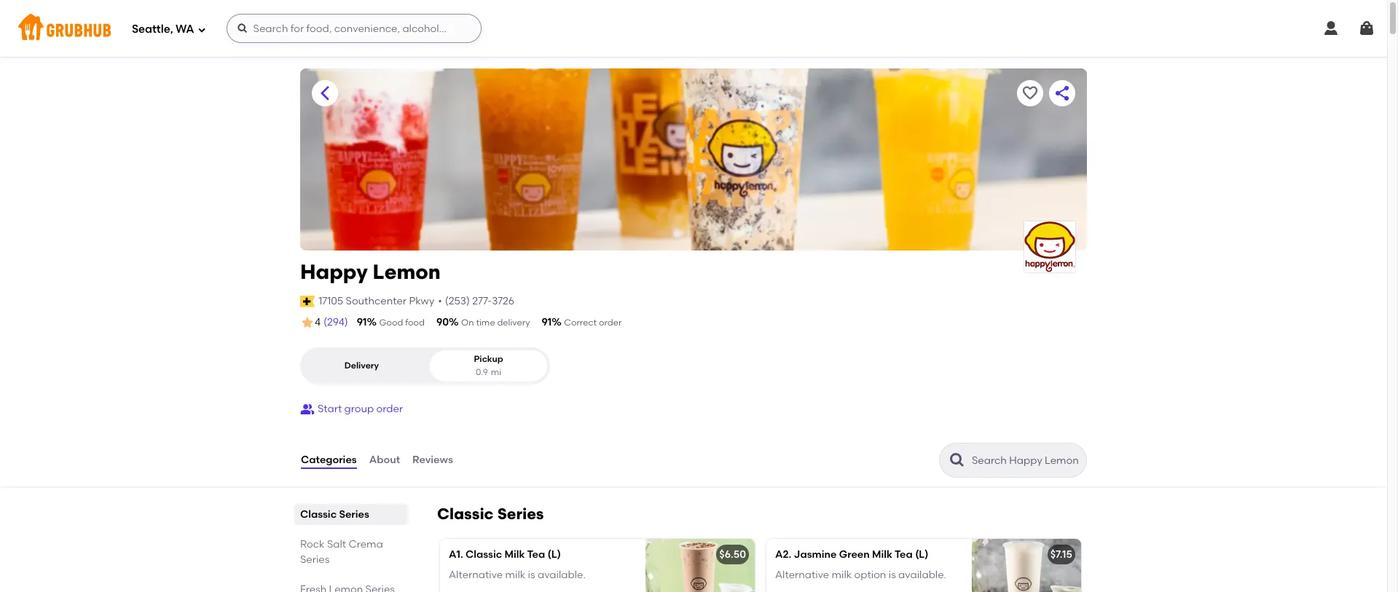 Task type: vqa. For each thing, say whether or not it's contained in the screenshot.
is to the left
yes



Task type: describe. For each thing, give the bounding box(es) containing it.
pickup
[[474, 354, 503, 364]]

alternative for classic
[[449, 569, 503, 582]]

categories button
[[300, 434, 357, 487]]

1 milk from the left
[[505, 549, 525, 561]]

classic series inside tab
[[300, 509, 369, 521]]

$7.15
[[1050, 549, 1072, 561]]

happy
[[300, 259, 368, 284]]

0.9
[[476, 367, 488, 377]]

2 horizontal spatial series
[[497, 505, 544, 523]]

wa
[[176, 22, 194, 35]]

option group containing pickup
[[300, 348, 550, 385]]

1 horizontal spatial classic series
[[437, 505, 544, 523]]

Search for food, convenience, alcohol... search field
[[226, 14, 481, 43]]

correct order
[[564, 318, 622, 328]]

pickup 0.9 mi
[[474, 354, 503, 377]]

southcenter
[[346, 295, 407, 307]]

classic inside classic series tab
[[300, 509, 337, 521]]

seattle, wa
[[132, 22, 194, 35]]

delivery
[[344, 361, 379, 371]]

people icon image
[[300, 402, 315, 417]]

a2.
[[775, 549, 791, 561]]

categories
[[301, 454, 357, 466]]

happy lemon logo image
[[1024, 221, 1075, 272]]

(253) 277-3726 button
[[445, 294, 514, 309]]

green
[[839, 549, 870, 561]]

2 milk from the left
[[872, 549, 892, 561]]

(253)
[[445, 295, 470, 307]]

a1. classic milk tea (l) image
[[645, 539, 755, 592]]

a2. jasmine green milk tea (l) image
[[972, 539, 1081, 592]]

option
[[854, 569, 886, 582]]

start group order
[[318, 403, 403, 415]]

alternative milk is available.
[[449, 569, 586, 582]]

pkwy
[[409, 295, 434, 307]]

1 (l) from the left
[[548, 549, 561, 561]]

time
[[476, 318, 495, 328]]

on
[[461, 318, 474, 328]]

1 horizontal spatial svg image
[[1358, 20, 1375, 37]]

Search Happy Lemon search field
[[970, 454, 1082, 468]]

0 vertical spatial order
[[599, 318, 622, 328]]

reviews
[[412, 454, 453, 466]]

90
[[436, 316, 449, 329]]

3726
[[492, 295, 514, 307]]

91 for correct order
[[542, 316, 552, 329]]

17105
[[319, 295, 343, 307]]

milk for is
[[505, 569, 525, 582]]

rock
[[300, 538, 325, 551]]

(294)
[[324, 316, 348, 329]]

rock salt crema series
[[300, 538, 383, 566]]

277-
[[472, 295, 492, 307]]

1 is from the left
[[528, 569, 535, 582]]

a1. classic milk tea (l)
[[449, 549, 561, 561]]

about button
[[368, 434, 401, 487]]

0 horizontal spatial svg image
[[197, 25, 206, 34]]

save this restaurant image
[[1021, 85, 1039, 102]]

jasmine
[[794, 549, 837, 561]]

on time delivery
[[461, 318, 530, 328]]



Task type: locate. For each thing, give the bounding box(es) containing it.
classic series
[[437, 505, 544, 523], [300, 509, 369, 521]]

svg image
[[1322, 20, 1340, 37], [236, 23, 248, 34]]

milk for option
[[832, 569, 852, 582]]

order inside 'button'
[[376, 403, 403, 415]]

a1.
[[449, 549, 463, 561]]

1 available. from the left
[[538, 569, 586, 582]]

about
[[369, 454, 400, 466]]

a2. jasmine green milk tea (l)
[[775, 549, 929, 561]]

2 is from the left
[[889, 569, 896, 582]]

seattle,
[[132, 22, 173, 35]]

(l) up alternative milk is available.
[[548, 549, 561, 561]]

save this restaurant button
[[1017, 80, 1043, 106]]

alternative
[[449, 569, 503, 582], [775, 569, 829, 582]]

2 91 from the left
[[542, 316, 552, 329]]

0 horizontal spatial milk
[[505, 569, 525, 582]]

salt
[[327, 538, 346, 551]]

1 horizontal spatial svg image
[[1322, 20, 1340, 37]]

alternative down a1.
[[449, 569, 503, 582]]

(l)
[[548, 549, 561, 561], [915, 549, 929, 561]]

1 vertical spatial order
[[376, 403, 403, 415]]

available. down a1. classic milk tea (l)
[[538, 569, 586, 582]]

classic up rock
[[300, 509, 337, 521]]

available. right option
[[898, 569, 946, 582]]

series down rock
[[300, 554, 330, 566]]

food
[[405, 318, 425, 328]]

1 alternative from the left
[[449, 569, 503, 582]]

classic
[[437, 505, 494, 523], [300, 509, 337, 521], [466, 549, 502, 561]]

good
[[379, 318, 403, 328]]

(l) up "alternative milk option is available."
[[915, 549, 929, 561]]

1 horizontal spatial milk
[[832, 569, 852, 582]]

reviews button
[[412, 434, 454, 487]]

series up crema
[[339, 509, 369, 521]]

91 for good food
[[357, 316, 367, 329]]

1 91 from the left
[[357, 316, 367, 329]]

lemon
[[373, 259, 441, 284]]

series inside rock salt crema series
[[300, 554, 330, 566]]

tea up "alternative milk option is available."
[[895, 549, 913, 561]]

tea
[[527, 549, 545, 561], [895, 549, 913, 561]]

1 horizontal spatial series
[[339, 509, 369, 521]]

91 right 'delivery'
[[542, 316, 552, 329]]

main navigation navigation
[[0, 0, 1387, 57]]

0 horizontal spatial series
[[300, 554, 330, 566]]

tab
[[300, 582, 402, 592]]

1 horizontal spatial alternative
[[775, 569, 829, 582]]

option group
[[300, 348, 550, 385]]

0 horizontal spatial is
[[528, 569, 535, 582]]

order right correct
[[599, 318, 622, 328]]

milk down a2. jasmine green milk tea (l)
[[832, 569, 852, 582]]

alternative down jasmine
[[775, 569, 829, 582]]

17105 southcenter pkwy button
[[318, 293, 435, 310]]

is
[[528, 569, 535, 582], [889, 569, 896, 582]]

0 horizontal spatial classic series
[[300, 509, 369, 521]]

0 horizontal spatial milk
[[505, 549, 525, 561]]

search icon image
[[949, 452, 966, 469]]

17105 southcenter pkwy
[[319, 295, 434, 307]]

is down a1. classic milk tea (l)
[[528, 569, 535, 582]]

1 horizontal spatial milk
[[872, 549, 892, 561]]

crema
[[349, 538, 383, 551]]

share icon image
[[1053, 85, 1071, 102]]

4
[[315, 316, 321, 329]]

classic series up salt
[[300, 509, 369, 521]]

1 horizontal spatial tea
[[895, 549, 913, 561]]

1 horizontal spatial (l)
[[915, 549, 929, 561]]

1 horizontal spatial is
[[889, 569, 896, 582]]

1 horizontal spatial order
[[599, 318, 622, 328]]

subscription pass image
[[300, 296, 315, 307]]

91
[[357, 316, 367, 329], [542, 316, 552, 329]]

milk down a1. classic milk tea (l)
[[505, 569, 525, 582]]

classic up a1.
[[437, 505, 494, 523]]

milk
[[505, 569, 525, 582], [832, 569, 852, 582]]

0 horizontal spatial order
[[376, 403, 403, 415]]

classic series up a1. classic milk tea (l)
[[437, 505, 544, 523]]

classic right a1.
[[466, 549, 502, 561]]

alternative milk option is available.
[[775, 569, 946, 582]]

$6.50
[[719, 549, 746, 561]]

start
[[318, 403, 342, 415]]

start group order button
[[300, 396, 403, 423]]

1 milk from the left
[[505, 569, 525, 582]]

series
[[497, 505, 544, 523], [339, 509, 369, 521], [300, 554, 330, 566]]

available.
[[538, 569, 586, 582], [898, 569, 946, 582]]

0 horizontal spatial svg image
[[236, 23, 248, 34]]

0 horizontal spatial tea
[[527, 549, 545, 561]]

good food
[[379, 318, 425, 328]]

happy lemon
[[300, 259, 441, 284]]

group
[[344, 403, 374, 415]]

series up a1. classic milk tea (l)
[[497, 505, 544, 523]]

0 horizontal spatial alternative
[[449, 569, 503, 582]]

milk up alternative milk is available.
[[505, 549, 525, 561]]

star icon image
[[300, 316, 315, 330]]

91 down the 17105 southcenter pkwy button at the left
[[357, 316, 367, 329]]

1 horizontal spatial 91
[[542, 316, 552, 329]]

alternative for jasmine
[[775, 569, 829, 582]]

delivery
[[497, 318, 530, 328]]

milk
[[505, 549, 525, 561], [872, 549, 892, 561]]

0 horizontal spatial 91
[[357, 316, 367, 329]]

2 available. from the left
[[898, 569, 946, 582]]

1 horizontal spatial available.
[[898, 569, 946, 582]]

0 horizontal spatial (l)
[[548, 549, 561, 561]]

caret left icon image
[[316, 85, 334, 102]]

order right group
[[376, 403, 403, 415]]

svg image
[[1358, 20, 1375, 37], [197, 25, 206, 34]]

classic series tab
[[300, 507, 402, 522]]

2 milk from the left
[[832, 569, 852, 582]]

mi
[[491, 367, 501, 377]]

milk up option
[[872, 549, 892, 561]]

1 tea from the left
[[527, 549, 545, 561]]

tea up alternative milk is available.
[[527, 549, 545, 561]]

order
[[599, 318, 622, 328], [376, 403, 403, 415]]

2 alternative from the left
[[775, 569, 829, 582]]

0 horizontal spatial available.
[[538, 569, 586, 582]]

• (253) 277-3726
[[438, 295, 514, 307]]

rock salt crema series tab
[[300, 537, 402, 568]]

•
[[438, 295, 442, 307]]

2 tea from the left
[[895, 549, 913, 561]]

correct
[[564, 318, 597, 328]]

2 (l) from the left
[[915, 549, 929, 561]]

is right option
[[889, 569, 896, 582]]



